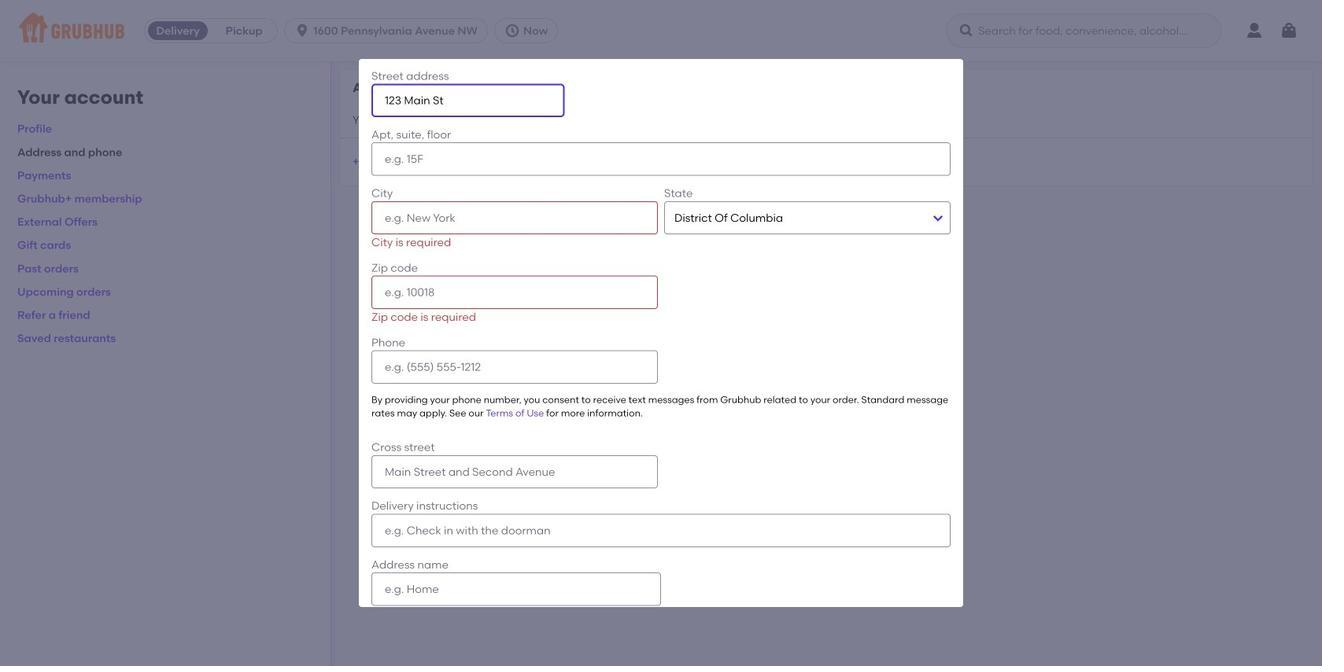 Task type: locate. For each thing, give the bounding box(es) containing it.
svg image
[[295, 23, 310, 39], [959, 23, 975, 39]]

alert for e.g. new york text field
[[372, 236, 451, 249]]

e.g. 15F text field
[[372, 143, 951, 176]]

2 alert from the top
[[372, 311, 476, 324]]

1 horizontal spatial svg image
[[959, 23, 975, 39]]

e.g. 555 Main St text field
[[372, 84, 565, 117]]

e.g. (555) 555-1212 telephone field
[[372, 351, 658, 384]]

main navigation navigation
[[0, 0, 1323, 61]]

alert
[[372, 236, 451, 249], [372, 311, 476, 324]]

svg image
[[1280, 21, 1299, 40], [505, 23, 520, 39]]

1 alert from the top
[[372, 236, 451, 249]]

0 horizontal spatial svg image
[[295, 23, 310, 39]]

1 vertical spatial alert
[[372, 311, 476, 324]]

0 vertical spatial alert
[[372, 236, 451, 249]]



Task type: vqa. For each thing, say whether or not it's contained in the screenshot.
the Catering Chicharito Sandwich
no



Task type: describe. For each thing, give the bounding box(es) containing it.
e.g. Home text field
[[372, 573, 661, 607]]

2 svg image from the left
[[959, 23, 975, 39]]

e.g. Check in with the doorman text field
[[372, 514, 951, 548]]

e.g. New York text field
[[372, 201, 658, 235]]

1 horizontal spatial svg image
[[1280, 21, 1299, 40]]

e.g. 10018 telephone field
[[372, 276, 658, 309]]

alert for e.g. 10018 telephone field
[[372, 311, 476, 324]]

Main Street and Second Avenue text field
[[372, 456, 658, 489]]

1 svg image from the left
[[295, 23, 310, 39]]

0 horizontal spatial svg image
[[505, 23, 520, 39]]



